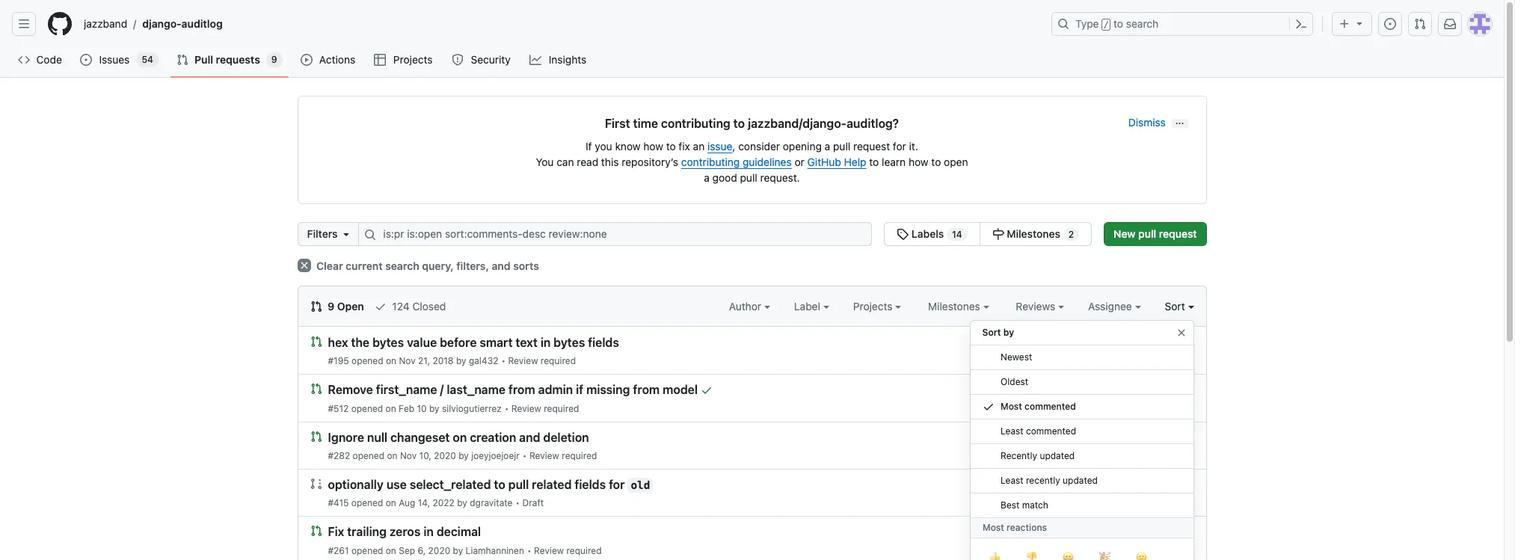 Task type: locate. For each thing, give the bounding box(es) containing it.
issue opened image inside 1 link
[[1032, 384, 1044, 396]]

silviogutierrez link
[[442, 403, 502, 414]]

0 horizontal spatial check image
[[375, 301, 387, 313]]

nov left '10,'
[[400, 450, 417, 462]]

opened inside hex the bytes value before smart text in bytes fields #195             opened on nov 21, 2018 by gal432 • review required
[[352, 356, 384, 367]]

0 vertical spatial commented
[[1025, 401, 1076, 412]]

opened down trailing at left
[[352, 545, 383, 556]]

1 vertical spatial fields
[[575, 478, 606, 492]]

1 vertical spatial updated
[[1063, 475, 1098, 486]]

and left deletion
[[519, 431, 541, 444]]

issue opened image up most commented at the bottom
[[1032, 384, 1044, 396]]

1 link up most commented at the bottom
[[1032, 383, 1051, 396]]

1 2 link from the top
[[1174, 477, 1194, 490]]

1 vertical spatial 1 link
[[1032, 525, 1051, 538]]

most for most reactions
[[983, 522, 1004, 533]]

fields right related
[[575, 478, 606, 492]]

issue opened image down 'match'
[[1032, 526, 1044, 538]]

0 vertical spatial sort
[[1165, 300, 1186, 313]]

9 for 9
[[271, 54, 277, 65]]

required down deletion
[[562, 450, 597, 462]]

21,
[[418, 356, 430, 367]]

124 closed link
[[375, 299, 446, 314]]

projects link
[[368, 49, 440, 71]]

8 link
[[1174, 335, 1194, 349]]

2 right comment icon
[[1189, 526, 1194, 537]]

/ right type
[[1104, 19, 1110, 30]]

sorts
[[513, 260, 539, 272]]

required down admin
[[544, 403, 579, 414]]

2 2 link from the top
[[1174, 525, 1194, 538]]

by right "2022"
[[457, 498, 467, 509]]

9 left open
[[328, 300, 335, 313]]

bytes right 'the'
[[373, 336, 404, 350]]

open pull request image left ignore
[[310, 431, 322, 443]]

open pull request element for ignore null changeset on creation and deletion
[[310, 430, 322, 443]]

1 vertical spatial open pull request image
[[310, 525, 322, 537]]

0 vertical spatial 1
[[1047, 384, 1051, 395]]

1 horizontal spatial and
[[519, 431, 541, 444]]

consider
[[739, 140, 780, 153]]

0 vertical spatial most
[[1001, 401, 1022, 412]]

request up help
[[854, 140, 890, 153]]

nov left 21,
[[399, 356, 416, 367]]

required
[[541, 356, 576, 367], [544, 403, 579, 414], [562, 450, 597, 462], [567, 545, 602, 556]]

review inside fix trailing zeros in decimal #261             opened on sep 6, 2020 by liamhanninen • review required
[[534, 545, 564, 556]]

new
[[1114, 227, 1136, 240]]

1 bytes from the left
[[373, 336, 404, 350]]

pull up draft link
[[509, 478, 529, 492]]

0 vertical spatial git pull request image
[[1415, 18, 1427, 30]]

0 vertical spatial open pull request image
[[310, 383, 322, 395]]

0 vertical spatial and
[[492, 260, 511, 272]]

1 vertical spatial 2020
[[428, 545, 451, 556]]

commented down most commented at the bottom
[[1026, 426, 1076, 437]]

/ for jazzband
[[133, 18, 136, 30]]

to left "fix"
[[666, 140, 676, 153]]

/ inside jazzband / django-auditlog
[[133, 18, 136, 30]]

on left feb
[[386, 403, 396, 414]]

opened down 'the'
[[352, 356, 384, 367]]

good
[[713, 171, 738, 184]]

on left sep
[[386, 545, 396, 556]]

None search field
[[297, 222, 1092, 246]]

auditlog?
[[847, 117, 899, 130]]

open pull request image for fix trailing zeros in decimal
[[310, 525, 322, 537]]

1 horizontal spatial how
[[909, 156, 929, 168]]

comment image left 8
[[1174, 337, 1186, 349]]

1 horizontal spatial milestones
[[1007, 227, 1061, 240]]

review down remove first_name / last_name from admin if missing from model link
[[512, 403, 542, 414]]

ignore null changeset on creation and deletion #282             opened on nov 10, 2020 by joeyjoejoejr • review required
[[328, 431, 597, 462]]

• inside optionally use select_related to pull related fields for old #415             opened on aug 14, 2022 by dgravitate • draft
[[516, 498, 520, 509]]

how
[[644, 140, 664, 153], [909, 156, 929, 168]]

2 link for fix trailing zeros in decimal
[[1174, 525, 1194, 538]]

pull down contributing guidelines link on the top of page
[[740, 171, 758, 184]]

/ inside the type / to search
[[1104, 19, 1110, 30]]

0 horizontal spatial search
[[386, 260, 420, 272]]

/ up #512             opened on feb 10 by silviogutierrez • review required
[[440, 384, 444, 397]]

list
[[78, 12, 1043, 36]]

most commented
[[1001, 401, 1076, 412]]

0 horizontal spatial in
[[424, 526, 434, 539]]

0 horizontal spatial git pull request image
[[310, 301, 322, 313]]

/ left django-
[[133, 18, 136, 30]]

shield image
[[452, 54, 464, 66]]

ignore
[[328, 431, 364, 444]]

0 horizontal spatial request
[[854, 140, 890, 153]]

0 horizontal spatial /
[[133, 18, 136, 30]]

contributing up an
[[661, 117, 731, 130]]

1 vertical spatial least
[[1001, 475, 1024, 486]]

actions
[[319, 53, 356, 66]]

0 vertical spatial nov
[[399, 356, 416, 367]]

0 vertical spatial 2020
[[434, 450, 456, 462]]

issue opened image right triangle down image
[[1385, 18, 1397, 30]]

from left model
[[633, 384, 660, 397]]

search left query, at the left top of page
[[386, 260, 420, 272]]

1 vertical spatial projects
[[854, 300, 896, 313]]

assignee button
[[1089, 299, 1141, 314]]

this
[[602, 156, 619, 168]]

plus image
[[1339, 18, 1351, 30]]

0 vertical spatial 2 link
[[1174, 477, 1194, 490]]

value
[[407, 336, 437, 350]]

0 horizontal spatial from
[[509, 384, 535, 397]]

comment image
[[1174, 526, 1186, 538]]

zeros
[[390, 526, 421, 539]]

1 horizontal spatial a
[[825, 140, 831, 153]]

milestones inside popup button
[[929, 300, 984, 313]]

check image inside the 124 closed "link"
[[375, 301, 387, 313]]

1 horizontal spatial from
[[633, 384, 660, 397]]

reactions
[[1007, 522, 1047, 533]]

draft pull request image
[[310, 478, 322, 490]]

joeyjoejoejr link
[[472, 450, 520, 462]]

1 vertical spatial a
[[704, 171, 710, 184]]

projects right table image
[[393, 53, 433, 66]]

0 vertical spatial issue opened image
[[80, 54, 92, 66]]

0 vertical spatial a
[[825, 140, 831, 153]]

/ for type
[[1104, 19, 1110, 30]]

oldest link
[[971, 370, 1194, 395]]

opened down optionally
[[352, 498, 383, 509]]

pull requests
[[195, 53, 260, 66]]

sort for sort
[[1165, 300, 1186, 313]]

1 comment image from the top
[[1174, 337, 1186, 349]]

on left aug
[[386, 498, 396, 509]]

1 open pull request element from the top
[[310, 335, 322, 348]]

0 vertical spatial check image
[[375, 301, 387, 313]]

2 1 from the top
[[1047, 526, 1051, 537]]

1 vertical spatial 2 link
[[1174, 525, 1194, 538]]

opened inside ignore null changeset on creation and deletion #282             opened on nov 10, 2020 by joeyjoejoejr • review required
[[353, 450, 385, 462]]

oldest
[[1001, 376, 1028, 388]]

1 horizontal spatial search
[[1127, 17, 1159, 30]]

issue opened image
[[80, 54, 92, 66], [1032, 384, 1044, 396]]

2 link
[[1174, 477, 1194, 490], [1174, 525, 1194, 538]]

by inside "sort by" menu
[[1004, 327, 1015, 338]]

by
[[1004, 327, 1015, 338], [456, 356, 467, 367], [429, 403, 440, 414], [459, 450, 469, 462], [457, 498, 467, 509], [453, 545, 463, 556]]

2 left new
[[1069, 229, 1075, 240]]

1 vertical spatial issue opened image
[[1032, 526, 1044, 538]]

1 vertical spatial check image
[[983, 401, 995, 413]]

• right liamhanninen link
[[527, 545, 532, 556]]

by down decimal
[[453, 545, 463, 556]]

bytes right text
[[554, 336, 585, 350]]

0 horizontal spatial milestones
[[929, 300, 984, 313]]

review required link
[[508, 356, 576, 367], [512, 403, 579, 414], [530, 450, 597, 462], [534, 545, 602, 556]]

on down the "null"
[[387, 450, 398, 462]]

54
[[142, 54, 153, 65]]

1 1 link from the top
[[1032, 383, 1051, 396]]

4 open pull request element from the top
[[310, 525, 322, 537]]

least
[[1001, 426, 1024, 437], [1001, 475, 1024, 486]]

security link
[[446, 49, 518, 71]]

2 open pull request element from the top
[[310, 383, 322, 395]]

1 vertical spatial sort
[[983, 327, 1002, 338]]

contributing guidelines link
[[681, 156, 792, 168]]

2020 right '10,'
[[434, 450, 456, 462]]

comment image left 4
[[1174, 384, 1186, 396]]

issue
[[708, 140, 733, 153]]

tag image
[[897, 228, 909, 240]]

match
[[1022, 500, 1048, 511]]

0 vertical spatial issue opened image
[[1385, 18, 1397, 30]]

2 open pull request image from the top
[[310, 431, 322, 443]]

query,
[[422, 260, 454, 272]]

2020 inside ignore null changeset on creation and deletion #282             opened on nov 10, 2020 by joeyjoejoejr • review required
[[434, 450, 456, 462]]

commented
[[1025, 401, 1076, 412], [1026, 426, 1076, 437]]

2
[[1069, 229, 1075, 240], [1189, 479, 1194, 490], [1189, 526, 1194, 537]]

1 horizontal spatial 9
[[328, 300, 335, 313]]

3 open pull request element from the top
[[310, 430, 322, 443]]

table image
[[374, 54, 386, 66]]

on up first_name
[[386, 356, 397, 367]]

graph image
[[530, 54, 542, 66]]

1 up most commented at the bottom
[[1047, 384, 1051, 395]]

open pull request element left hex
[[310, 335, 322, 348]]

review required link down draft
[[534, 545, 602, 556]]

issue opened image
[[1385, 18, 1397, 30], [1032, 526, 1044, 538]]

first time contributing to jazzband/django-auditlog?
[[605, 117, 899, 130]]

sort up close menu image
[[1165, 300, 1186, 313]]

0 vertical spatial how
[[644, 140, 664, 153]]

1 vertical spatial commented
[[1026, 426, 1076, 437]]

0 horizontal spatial projects
[[393, 53, 433, 66]]

1 from from the left
[[509, 384, 535, 397]]

on inside fix trailing zeros in decimal #261             opened on sep 6, 2020 by liamhanninen • review required
[[386, 545, 396, 556]]

how up repository's
[[644, 140, 664, 153]]

newest link
[[971, 346, 1194, 370]]

9 open
[[325, 300, 364, 313]]

request right new
[[1160, 227, 1198, 240]]

updated up least recently updated
[[1040, 450, 1075, 462]]

10
[[417, 403, 427, 414]]

sort for sort by
[[983, 327, 1002, 338]]

for
[[893, 140, 907, 153], [609, 478, 625, 492]]

milestones
[[1007, 227, 1061, 240], [929, 300, 984, 313]]

1 vertical spatial issue opened image
[[1032, 384, 1044, 396]]

check image left "124"
[[375, 301, 387, 313]]

code
[[36, 53, 62, 66]]

draft pull request element
[[310, 477, 322, 490]]

open pull request element left "fix"
[[310, 525, 322, 537]]

on down #512             opened on feb 10 by silviogutierrez • review required
[[453, 431, 467, 444]]

request
[[854, 140, 890, 153], [1160, 227, 1198, 240]]

Issues search field
[[359, 222, 873, 246]]

2 horizontal spatial /
[[1104, 19, 1110, 30]]

search right type
[[1127, 17, 1159, 30]]

1 vertical spatial nov
[[400, 450, 417, 462]]

required down related
[[567, 545, 602, 556]]

open pull request element for fix trailing zeros in decimal
[[310, 525, 322, 537]]

1 horizontal spatial check image
[[983, 401, 995, 413]]

nov inside hex the bytes value before smart text in bytes fields #195             opened on nov 21, 2018 by gal432 • review required
[[399, 356, 416, 367]]

0 horizontal spatial a
[[704, 171, 710, 184]]

1 vertical spatial open pull request image
[[310, 431, 322, 443]]

triangle down image
[[1354, 17, 1366, 29]]

1 open pull request image from the top
[[310, 336, 322, 348]]

jazzband
[[84, 17, 127, 30]]

best match
[[1001, 500, 1048, 511]]

2 vertical spatial 2
[[1189, 526, 1194, 537]]

hex the bytes value before smart text in bytes fields #195             opened on nov 21, 2018 by gal432 • review required
[[328, 336, 619, 367]]

open pull request image
[[310, 336, 322, 348], [310, 431, 322, 443]]

/
[[133, 18, 136, 30], [1104, 19, 1110, 30], [440, 384, 444, 397]]

by inside optionally use select_related to pull related fields for old #415             opened on aug 14, 2022 by dgravitate • draft
[[457, 498, 467, 509]]

open pull request element left ignore
[[310, 430, 322, 443]]

least up best
[[1001, 475, 1024, 486]]

dismiss
[[1129, 116, 1166, 129]]

to learn how to open a good pull request.
[[704, 156, 969, 184]]

triangle down image
[[341, 228, 353, 240]]

none search field containing filters
[[297, 222, 1092, 246]]

0 vertical spatial updated
[[1040, 450, 1075, 462]]

0 vertical spatial 9
[[271, 54, 277, 65]]

on inside hex the bytes value before smart text in bytes fields #195             opened on nov 21, 2018 by gal432 • review required
[[386, 356, 397, 367]]

recently updated
[[1001, 450, 1075, 462]]

2 1 link from the top
[[1032, 525, 1051, 538]]

• left draft
[[516, 498, 520, 509]]

jazzband/django-
[[748, 117, 847, 130]]

1 vertical spatial comment image
[[1174, 384, 1186, 396]]

1 1 from the top
[[1047, 384, 1051, 395]]

type
[[1076, 17, 1100, 30]]

milestones inside issue element
[[1007, 227, 1061, 240]]

an
[[693, 140, 705, 153]]

to left open
[[932, 156, 942, 168]]

least up the recently
[[1001, 426, 1024, 437]]

how down it.
[[909, 156, 929, 168]]

updated down recently updated link
[[1063, 475, 1098, 486]]

1 down 'match'
[[1047, 526, 1051, 537]]

review required link for before
[[508, 356, 576, 367]]

1 horizontal spatial git pull request image
[[1415, 18, 1427, 30]]

1 vertical spatial 2
[[1189, 479, 1194, 490]]

sort up newest
[[983, 327, 1002, 338]]

0 vertical spatial least
[[1001, 426, 1024, 437]]

open pull request image for ignore null changeset on creation and deletion
[[310, 431, 322, 443]]

comment image inside 8 link
[[1174, 337, 1186, 349]]

1 horizontal spatial in
[[541, 336, 551, 350]]

comment image inside 4 "link"
[[1174, 384, 1186, 396]]

and inside ignore null changeset on creation and deletion #282             opened on nov 10, 2020 by joeyjoejoejr • review required
[[519, 431, 541, 444]]

1 horizontal spatial sort
[[1165, 300, 1186, 313]]

2 bytes from the left
[[554, 336, 585, 350]]

1 least from the top
[[1001, 426, 1024, 437]]

recently updated link
[[971, 444, 1194, 469]]

sort
[[1165, 300, 1186, 313], [983, 327, 1002, 338]]

0 vertical spatial search
[[1127, 17, 1159, 30]]

ignore null changeset on creation and deletion link
[[328, 431, 589, 444]]

least commented link
[[971, 420, 1194, 444]]

0 vertical spatial 2
[[1069, 229, 1075, 240]]

1 link down 'match'
[[1032, 525, 1051, 538]]

6,
[[418, 545, 426, 556]]

2022
[[433, 498, 455, 509]]

filters
[[307, 227, 338, 240]]

model
[[663, 384, 698, 397]]

milestones up sort by
[[929, 300, 984, 313]]

sort inside menu
[[983, 327, 1002, 338]]

open pull request image for remove first_name / last_name from admin if missing from model
[[310, 383, 322, 395]]

bytes
[[373, 336, 404, 350], [554, 336, 585, 350]]

1 vertical spatial 9
[[328, 300, 335, 313]]

open pull request element
[[310, 335, 322, 348], [310, 383, 322, 395], [310, 430, 322, 443], [310, 525, 322, 537]]

0 horizontal spatial issue opened image
[[1032, 526, 1044, 538]]

issues
[[99, 53, 130, 66]]

for left old
[[609, 478, 625, 492]]

1 open pull request image from the top
[[310, 383, 322, 395]]

issue link
[[708, 140, 733, 153]]

most down best
[[983, 522, 1004, 533]]

0 vertical spatial open pull request image
[[310, 336, 322, 348]]

review required link down deletion
[[530, 450, 597, 462]]

repository's
[[622, 156, 679, 168]]

check image inside the "most commented" link
[[983, 401, 995, 413]]

commented up least commented at the right bottom of page
[[1025, 401, 1076, 412]]

fields
[[588, 336, 619, 350], [575, 478, 606, 492]]

open pull request image for hex the bytes value before smart text in bytes fields
[[310, 336, 322, 348]]

milestones right milestone image
[[1007, 227, 1061, 240]]

review required link down text
[[508, 356, 576, 367]]

git pull request image
[[1415, 18, 1427, 30], [310, 301, 322, 313]]

1
[[1047, 384, 1051, 395], [1047, 526, 1051, 537]]

search
[[1127, 17, 1159, 30], [386, 260, 420, 272]]

review down draft
[[534, 545, 564, 556]]

0 horizontal spatial and
[[492, 260, 511, 272]]

1 horizontal spatial bytes
[[554, 336, 585, 350]]

issue opened image for issues
[[80, 54, 92, 66]]

1 horizontal spatial projects
[[854, 300, 896, 313]]

review required link for creation
[[530, 450, 597, 462]]

new pull request link
[[1104, 222, 1207, 246]]

check image left most commented at the bottom
[[983, 401, 995, 413]]

1 vertical spatial 1
[[1047, 526, 1051, 537]]

0 horizontal spatial issue opened image
[[80, 54, 92, 66]]

9
[[271, 54, 277, 65], [328, 300, 335, 313]]

open pull request image left "fix"
[[310, 525, 322, 537]]

projects right label popup button
[[854, 300, 896, 313]]

0 vertical spatial in
[[541, 336, 551, 350]]

Search all issues text field
[[359, 222, 873, 246]]

git pull request image left notifications image
[[1415, 18, 1427, 30]]

nov inside ignore null changeset on creation and deletion #282             opened on nov 10, 2020 by joeyjoejoejr • review required
[[400, 450, 417, 462]]

pull inside optionally use select_related to pull related fields for old #415             opened on aug 14, 2022 by dgravitate • draft
[[509, 478, 529, 492]]

in right text
[[541, 336, 551, 350]]

0 vertical spatial milestones
[[1007, 227, 1061, 240]]

clear
[[317, 260, 343, 272]]

deletion
[[544, 431, 589, 444]]

opened inside fix trailing zeros in decimal #261             opened on sep 6, 2020 by liamhanninen • review required
[[352, 545, 383, 556]]

1 vertical spatial how
[[909, 156, 929, 168]]

opened down the "null"
[[353, 450, 385, 462]]

1 vertical spatial milestones
[[929, 300, 984, 313]]

review down deletion
[[530, 450, 560, 462]]

1 vertical spatial in
[[424, 526, 434, 539]]

0 horizontal spatial how
[[644, 140, 664, 153]]

insights link
[[524, 49, 594, 71]]

comment image
[[1174, 337, 1186, 349], [1174, 384, 1186, 396]]

2 open pull request image from the top
[[310, 525, 322, 537]]

from left admin
[[509, 384, 535, 397]]

1 horizontal spatial issue opened image
[[1385, 18, 1397, 30]]

open pull request image left remove
[[310, 383, 322, 395]]

1 vertical spatial most
[[983, 522, 1004, 533]]

0 horizontal spatial sort
[[983, 327, 1002, 338]]

commented for least commented
[[1026, 426, 1076, 437]]

• inside hex the bytes value before smart text in bytes fields #195             opened on nov 21, 2018 by gal432 • review required
[[502, 356, 506, 367]]

required up admin
[[541, 356, 576, 367]]

open pull request image left hex
[[310, 336, 322, 348]]

to up 'dgravitate'
[[494, 478, 506, 492]]

commented for most commented
[[1025, 401, 1076, 412]]

notifications image
[[1445, 18, 1457, 30]]

sort inside popup button
[[1165, 300, 1186, 313]]

on inside optionally use select_related to pull related fields for old #415             opened on aug 14, 2022 by dgravitate • draft
[[386, 498, 396, 509]]

review
[[508, 356, 538, 367], [512, 403, 542, 414], [530, 450, 560, 462], [534, 545, 564, 556]]

for inside optionally use select_related to pull related fields for old #415             opened on aug 14, 2022 by dgravitate • draft
[[609, 478, 625, 492]]

2 comment image from the top
[[1174, 384, 1186, 396]]

close menu image
[[1176, 327, 1188, 339]]

most down the oldest
[[1001, 401, 1022, 412]]

1 horizontal spatial for
[[893, 140, 907, 153]]

0 vertical spatial fields
[[588, 336, 619, 350]]

1 horizontal spatial request
[[1160, 227, 1198, 240]]

2 least from the top
[[1001, 475, 1024, 486]]

milestone image
[[993, 228, 1005, 240]]

for left it.
[[893, 140, 907, 153]]

a down you can read this repository's contributing guidelines or github help
[[704, 171, 710, 184]]

0 vertical spatial 1 link
[[1032, 383, 1051, 396]]

0 vertical spatial comment image
[[1174, 337, 1186, 349]]

1 vertical spatial git pull request image
[[310, 301, 322, 313]]

remove
[[328, 384, 373, 397]]

1 vertical spatial and
[[519, 431, 541, 444]]

open pull request image
[[310, 383, 322, 395], [310, 525, 322, 537]]

fields up missing
[[588, 336, 619, 350]]

0 horizontal spatial for
[[609, 478, 625, 492]]

pull right new
[[1139, 227, 1157, 240]]

• right joeyjoejoejr
[[523, 450, 527, 462]]

check image for the 124 closed "link" at the left bottom of the page
[[375, 301, 387, 313]]

git pull request image left 9 open
[[310, 301, 322, 313]]

2 down 3 in the right of the page
[[1189, 479, 1194, 490]]

124
[[392, 300, 410, 313]]

1 vertical spatial for
[[609, 478, 625, 492]]

0 horizontal spatial bytes
[[373, 336, 404, 350]]

by right 2018
[[456, 356, 467, 367]]

check image
[[375, 301, 387, 313], [983, 401, 995, 413]]

0 horizontal spatial 9
[[271, 54, 277, 65]]

1 horizontal spatial issue opened image
[[1032, 384, 1044, 396]]

nov
[[399, 356, 416, 367], [400, 450, 417, 462]]



Task type: describe. For each thing, give the bounding box(es) containing it.
changeset
[[391, 431, 450, 444]]

hex
[[328, 336, 348, 350]]

review required link for decimal
[[534, 545, 602, 556]]

1 link for remove first_name / last_name from admin if missing from model
[[1032, 383, 1051, 396]]

by right 10 at left bottom
[[429, 403, 440, 414]]

auditlog
[[182, 17, 223, 30]]

recently
[[1026, 475, 1060, 486]]

aug
[[399, 498, 415, 509]]

new pull request
[[1114, 227, 1198, 240]]

select_related
[[410, 478, 491, 492]]

14
[[952, 229, 963, 240]]

pull up github help link
[[834, 140, 851, 153]]

by inside hex the bytes value before smart text in bytes fields #195             opened on nov 21, 2018 by gal432 • review required
[[456, 356, 467, 367]]

0 vertical spatial contributing
[[661, 117, 731, 130]]

decimal
[[437, 526, 481, 539]]

if you know how to fix an issue ,           consider opening a pull request for it.
[[586, 140, 919, 153]]

1 vertical spatial search
[[386, 260, 420, 272]]

0 vertical spatial for
[[893, 140, 907, 153]]

comment image for hex the bytes value before smart text in bytes fields
[[1174, 337, 1186, 349]]

filters button
[[297, 222, 359, 246]]

open
[[944, 156, 969, 168]]

draft link
[[523, 498, 544, 509]]

clear current search query, filters, and sorts
[[314, 260, 539, 272]]

to inside optionally use select_related to pull related fields for old #415             opened on aug 14, 2022 by dgravitate • draft
[[494, 478, 506, 492]]

most for most commented
[[1001, 401, 1022, 412]]

2018
[[433, 356, 454, 367]]

by inside fix trailing zeros in decimal #261             opened on sep 6, 2020 by liamhanninen • review required
[[453, 545, 463, 556]]

2 link for optionally use select_related to pull related fields for
[[1174, 477, 1194, 490]]

least for least commented
[[1001, 426, 1024, 437]]

label
[[794, 300, 824, 313]]

in inside hex the bytes value before smart text in bytes fields #195             opened on nov 21, 2018 by gal432 • review required
[[541, 336, 551, 350]]

open
[[337, 300, 364, 313]]

admin
[[538, 384, 573, 397]]

learn
[[882, 156, 906, 168]]

sep
[[399, 545, 415, 556]]

pull inside to learn how to open a good pull request.
[[740, 171, 758, 184]]

dgravitate
[[470, 498, 513, 509]]

issue element
[[885, 222, 1092, 246]]

1 link for fix trailing zeros in decimal
[[1032, 525, 1051, 538]]

review required link down admin
[[512, 403, 579, 414]]

1 for remove first_name / last_name from admin if missing from model
[[1047, 384, 1051, 395]]

0 vertical spatial request
[[854, 140, 890, 153]]

git pull request image inside the 9 open link
[[310, 301, 322, 313]]

code link
[[12, 49, 68, 71]]

gal432
[[469, 356, 499, 367]]

help
[[844, 156, 867, 168]]

author
[[729, 300, 765, 313]]

updated inside recently updated link
[[1040, 450, 1075, 462]]

review inside hex the bytes value before smart text in bytes fields #195             opened on nov 21, 2018 by gal432 • review required
[[508, 356, 538, 367]]

pull
[[195, 53, 213, 66]]

to right type
[[1114, 17, 1124, 30]]

to up ,
[[734, 117, 745, 130]]

how inside to learn how to open a good pull request.
[[909, 156, 929, 168]]

fix trailing zeros in decimal #261             opened on sep 6, 2020 by liamhanninen • review required
[[328, 526, 602, 556]]

reviews button
[[1016, 299, 1065, 314]]

opened inside optionally use select_related to pull related fields for old #415             opened on aug 14, 2022 by dgravitate • draft
[[352, 498, 383, 509]]

check image for the "most commented" link
[[983, 401, 995, 413]]

#512
[[328, 403, 349, 414]]

django-
[[142, 17, 182, 30]]

1 horizontal spatial /
[[440, 384, 444, 397]]

clear current search query, filters, and sorts link
[[297, 259, 539, 272]]

smart
[[480, 336, 513, 350]]

most commented link
[[971, 395, 1194, 420]]

8 / 8 checks ok image
[[701, 384, 713, 396]]

projects button
[[854, 299, 902, 314]]

issue opened image inside 1 link
[[1032, 526, 1044, 538]]

play image
[[301, 54, 312, 66]]

required inside hex the bytes value before smart text in bytes fields #195             opened on nov 21, 2018 by gal432 • review required
[[541, 356, 576, 367]]

#282
[[328, 450, 350, 462]]

before
[[440, 336, 477, 350]]

milestones button
[[929, 299, 990, 314]]

homepage image
[[48, 12, 72, 36]]

milestones for milestones
[[929, 300, 984, 313]]

command palette image
[[1296, 18, 1308, 30]]

list containing jazzband
[[78, 12, 1043, 36]]

open pull request element for hex the bytes value before smart text in bytes fields
[[310, 335, 322, 348]]

• down remove first_name / last_name from admin if missing from model link
[[505, 403, 509, 414]]

fields inside hex the bytes value before smart text in bytes fields #195             opened on nov 21, 2018 by gal432 • review required
[[588, 336, 619, 350]]

you
[[595, 140, 613, 153]]

#512             opened on feb 10 by silviogutierrez • review required
[[328, 403, 579, 414]]

best match link
[[971, 494, 1194, 519]]

a inside to learn how to open a good pull request.
[[704, 171, 710, 184]]

opening
[[783, 140, 822, 153]]

2020 inside fix trailing zeros in decimal #261             opened on sep 6, 2020 by liamhanninen • review required
[[428, 545, 451, 556]]

least commented
[[1001, 426, 1076, 437]]

fix trailing zeros in decimal link
[[328, 526, 481, 539]]

• inside ignore null changeset on creation and deletion #282             opened on nov 10, 2020 by joeyjoejoejr • review required
[[523, 450, 527, 462]]

optionally
[[328, 478, 384, 492]]

14,
[[418, 498, 430, 509]]

open pull request element for remove first_name / last_name from admin if missing from model
[[310, 383, 322, 395]]

code image
[[18, 54, 30, 66]]

by inside ignore null changeset on creation and deletion #282             opened on nov 10, 2020 by joeyjoejoejr • review required
[[459, 450, 469, 462]]

sort by
[[983, 327, 1015, 338]]

requests
[[216, 53, 260, 66]]

sort by menu
[[970, 314, 1195, 560]]

sort button
[[1165, 299, 1195, 314]]

author button
[[729, 299, 771, 314]]

django-auditlog link
[[136, 12, 229, 36]]

fields inside optionally use select_related to pull related fields for old #415             opened on aug 14, 2022 by dgravitate • draft
[[575, 478, 606, 492]]

remove first_name / last_name from admin if missing from model link
[[328, 384, 698, 397]]

• inside fix trailing zeros in decimal #261             opened on sep 6, 2020 by liamhanninen • review required
[[527, 545, 532, 556]]

opened down remove
[[351, 403, 383, 414]]

security
[[471, 53, 511, 66]]

most reactions
[[983, 522, 1047, 533]]

milestones for milestones 2
[[1007, 227, 1061, 240]]

least for least recently updated
[[1001, 475, 1024, 486]]

1 vertical spatial request
[[1160, 227, 1198, 240]]

use
[[387, 478, 407, 492]]

jazzband link
[[78, 12, 133, 36]]

trailing
[[347, 526, 387, 539]]

124 closed
[[390, 300, 446, 313]]

milestones 2
[[1005, 227, 1075, 240]]

3
[[1189, 431, 1194, 443]]

and for creation
[[519, 431, 541, 444]]

0 vertical spatial projects
[[393, 53, 433, 66]]

issue opened image for 1
[[1032, 384, 1044, 396]]

x image
[[297, 259, 311, 272]]

4
[[1188, 384, 1194, 395]]

fix
[[679, 140, 690, 153]]

type / to search
[[1076, 17, 1159, 30]]

2 inside milestones 2
[[1069, 229, 1075, 240]]

to right help
[[870, 156, 879, 168]]

in inside fix trailing zeros in decimal #261             opened on sep 6, 2020 by liamhanninen • review required
[[424, 526, 434, 539]]

projects inside popup button
[[854, 300, 896, 313]]

missing
[[587, 384, 630, 397]]

github help link
[[808, 156, 867, 168]]

time
[[633, 117, 658, 130]]

required inside ignore null changeset on creation and deletion #282             opened on nov 10, 2020 by joeyjoejoejr • review required
[[562, 450, 597, 462]]

required inside fix trailing zeros in decimal #261             opened on sep 6, 2020 by liamhanninen • review required
[[567, 545, 602, 556]]

updated inside least recently updated link
[[1063, 475, 1098, 486]]

1 for fix trailing zeros in decimal
[[1047, 526, 1051, 537]]

if
[[576, 384, 584, 397]]

request.
[[761, 171, 800, 184]]

2 from from the left
[[633, 384, 660, 397]]

and for filters,
[[492, 260, 511, 272]]

search image
[[365, 229, 377, 241]]

comment image for remove first_name / last_name from admin if missing from model
[[1174, 384, 1186, 396]]

review inside ignore null changeset on creation and deletion #282             opened on nov 10, 2020 by joeyjoejoejr • review required
[[530, 450, 560, 462]]

#415
[[328, 498, 349, 509]]

first
[[605, 117, 630, 130]]

9 for 9 open
[[328, 300, 335, 313]]

reviews
[[1016, 300, 1059, 313]]

old
[[631, 480, 651, 492]]

null
[[367, 431, 388, 444]]

the
[[351, 336, 370, 350]]

1 vertical spatial contributing
[[681, 156, 740, 168]]

remove first_name / last_name from admin if missing from model
[[328, 384, 698, 397]]

git pull request image
[[177, 54, 189, 66]]

dgravitate link
[[470, 498, 513, 509]]

optionally use select_related to pull related fields for old #415             opened on aug 14, 2022 by dgravitate • draft
[[328, 478, 651, 509]]



Task type: vqa. For each thing, say whether or not it's contained in the screenshot.
second Open Pull Request element from the top of the page
yes



